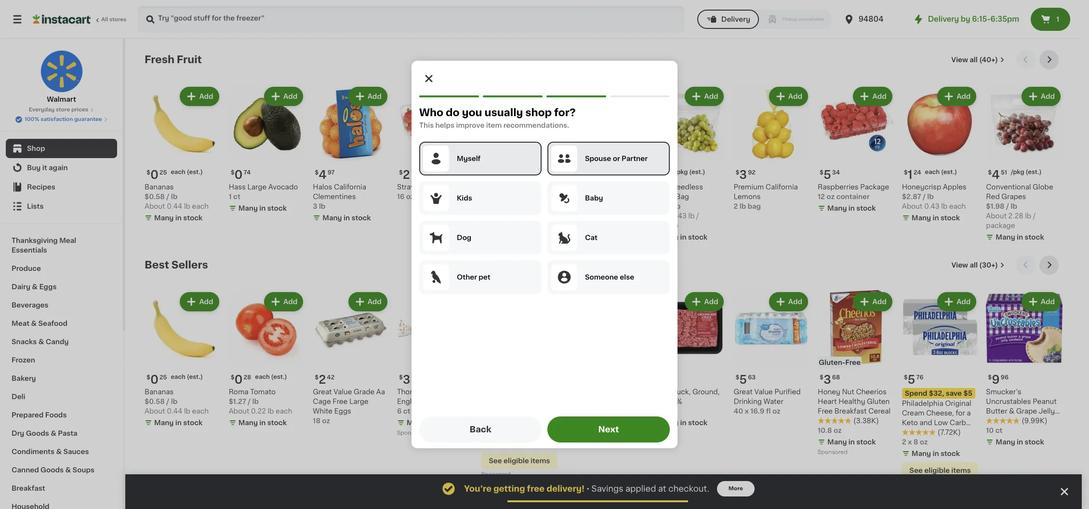 Task type: vqa. For each thing, say whether or not it's contained in the screenshot.
Healthy
yes



Task type: describe. For each thing, give the bounding box(es) containing it.
gluten-
[[819, 359, 846, 366]]

great value purified drinking water 40 x 16.9 fl oz
[[734, 389, 801, 415]]

2 item carousel region from the top
[[145, 255, 1063, 493]]

about down $ 0 25 each (est.)
[[145, 203, 165, 210]]

grapes inside green seedless grapes bag $1.98 / lb about 2.43 lb / package many in stock
[[650, 193, 675, 200]]

lb inside premium california lemons 2 lb bag
[[740, 203, 747, 210]]

many down $ 0 25 each (est.)
[[154, 214, 174, 221]]

many down clementines
[[323, 214, 342, 221]]

2.4
[[588, 213, 599, 219]]

raspberries package 12 oz container
[[818, 184, 890, 200]]

sponsored badge image for $ 3 92
[[397, 431, 426, 436]]

$ inside $ 5 76
[[905, 375, 908, 381]]

/pkg for $ 4 81
[[675, 169, 688, 175]]

fruit
[[177, 54, 202, 65]]

16 inside beef chuck, ground, 80%/20% 16 oz
[[650, 408, 657, 415]]

16 inside 'strawberries 16 oz container'
[[397, 193, 405, 200]]

red inside sun harvest seedless red grapes $2.18 / lb about 2.4 lb / package
[[566, 193, 579, 200]]

next button
[[548, 417, 670, 443]]

(est.) inside $ 0 25 each (est.)
[[187, 169, 203, 175]]

0 horizontal spatial 8
[[482, 429, 486, 436]]

sponsored badge image for $ 3 68
[[818, 450, 848, 455]]

grapes inside conventional globe red grapes $1.98 / lb about 2.28 lb / package
[[1002, 193, 1027, 200]]

oz inside beef chuck, ground, 80%/20% 16 oz
[[659, 408, 667, 415]]

canned
[[12, 467, 39, 474]]

red inside conventional globe red grapes $1.98 / lb about 2.28 lb / package
[[987, 193, 1001, 200]]

grape
[[1017, 408, 1038, 415]]

100%
[[25, 117, 39, 122]]

80%/20%
[[650, 398, 683, 405]]

getting
[[494, 485, 525, 493]]

$ inside $ 0 74
[[231, 170, 235, 175]]

meat & seafood
[[12, 320, 68, 327]]

& inside 'link'
[[32, 284, 38, 290]]

$0.28 each (estimated) element
[[229, 371, 305, 387]]

many down 0.43
[[912, 214, 932, 221]]

canned goods & soups
[[12, 467, 95, 474]]

x inside great value purified drinking water 40 x 16.9 fl oz
[[745, 408, 749, 415]]

25 for $ 0 25
[[160, 375, 167, 381]]

prices
[[71, 107, 88, 112]]

(est.) for $ 1 24
[[942, 169, 958, 175]]

condiments & sauces
[[12, 448, 89, 455]]

buy it again link
[[6, 158, 117, 177]]

ground,
[[693, 389, 720, 396]]

2 left 72
[[403, 169, 410, 180]]

many down 12 ct
[[575, 429, 595, 436]]

$ inside $ 4 51
[[989, 170, 993, 175]]

oz inside 'strawberries 16 oz container'
[[406, 193, 415, 200]]

1 inside $1.24 each (estimated) "element"
[[908, 169, 913, 180]]

5 for $ 5 23
[[572, 169, 579, 180]]

6:35pm
[[991, 15, 1020, 23]]

$ 3 92 for premium california lemons
[[736, 169, 756, 180]]

each inside "element"
[[926, 169, 940, 175]]

hass
[[229, 184, 246, 190]]

free inside honey nut cheerios heart healthy gluten free breakfast cereal
[[818, 408, 833, 415]]

snacks & candy
[[12, 339, 69, 345]]

healthy
[[839, 398, 866, 405]]

oz inside the great value grade aa cage free large white eggs 18 oz
[[322, 418, 330, 425]]

thomas' original english muffins 6 ct
[[397, 389, 455, 415]]

delivery for delivery by 6:15-6:35pm
[[929, 15, 960, 23]]

prepared
[[12, 412, 44, 419]]

product group containing 9
[[987, 290, 1063, 449]]

it
[[42, 164, 47, 171]]

$ inside $ 5 63
[[736, 375, 740, 381]]

each (est.) for $ 0 28
[[255, 374, 287, 380]]

12 inside raspberries package 12 oz container
[[818, 193, 826, 200]]

in inside green seedless grapes bag $1.98 / lb about 2.43 lb / package many in stock
[[681, 234, 687, 240]]

value for 5
[[755, 389, 773, 396]]

oz right 1.48
[[509, 429, 517, 436]]

$ inside $ 2 42
[[315, 375, 319, 381]]

/ up 2.28
[[1007, 203, 1010, 210]]

spend $32, save $5
[[906, 390, 973, 397]]

guarantee
[[74, 117, 102, 122]]

$1.24 each (estimated) element
[[903, 165, 979, 182]]

/ down baby at the top right of page
[[585, 203, 588, 210]]

nut
[[843, 389, 855, 396]]

4 for $ 4 51
[[993, 169, 1001, 180]]

$ inside "$ 1 24"
[[905, 170, 908, 175]]

strawberries
[[397, 184, 440, 190]]

frozen
[[12, 357, 35, 364]]

about inside conventional globe red grapes $1.98 / lb about 2.28 lb / package
[[987, 213, 1007, 219]]

4 for $ 4 97
[[319, 169, 327, 180]]

oz down lifestyle
[[920, 439, 929, 446]]

$ inside the $ 4 81
[[652, 170, 656, 175]]

$4.51 per package (estimated) element
[[987, 165, 1063, 182]]

walmart
[[47, 96, 76, 103]]

original inside ritz fresh stacks original crackers
[[482, 410, 508, 417]]

pasta
[[58, 430, 77, 437]]

bananas $0.58 / lb about 0.44 lb each for 2
[[145, 389, 209, 415]]

1.48
[[493, 429, 508, 436]]

beef
[[650, 389, 666, 396]]

0.43
[[925, 203, 940, 210]]

& left soups
[[65, 467, 71, 474]]

1 horizontal spatial see
[[910, 467, 923, 474]]

bakery link
[[6, 369, 117, 388]]

many up cat
[[575, 224, 595, 231]]

about inside the honeycrisp apples $2.87 / lb about 0.43 lb each
[[903, 203, 923, 210]]

about inside sun harvest seedless red grapes $2.18 / lb about 2.4 lb / package
[[566, 213, 586, 219]]

1 horizontal spatial see eligible items button
[[903, 463, 979, 479]]

0.44 for 2
[[167, 408, 182, 415]]

buy
[[27, 164, 41, 171]]

all stores
[[101, 17, 127, 22]]

1 vertical spatial items
[[952, 467, 972, 474]]

& inside 'link'
[[56, 448, 62, 455]]

halos
[[313, 184, 332, 190]]

package for $ 4 51
[[987, 222, 1016, 229]]

beverages
[[12, 302, 49, 309]]

all
[[101, 17, 108, 22]]

kids
[[457, 195, 473, 202]]

100% satisfaction guarantee
[[25, 117, 102, 122]]

4 for $ 4 81
[[656, 169, 664, 180]]

many down 2.28
[[997, 234, 1016, 240]]

product group containing add
[[650, 290, 726, 430]]

lists link
[[6, 197, 117, 216]]

bananas for 2
[[145, 389, 174, 396]]

/pkg (est.) for $ 4 51
[[1012, 169, 1042, 175]]

/ right "2.4"
[[608, 213, 611, 219]]

(est.) for $ 4 81
[[690, 169, 706, 175]]

about inside roma tomato $1.27 / lb about 0.22 lb each
[[229, 408, 249, 415]]

container
[[416, 193, 451, 200]]

ritz
[[482, 400, 495, 407]]

improve
[[456, 122, 485, 129]]

other
[[457, 274, 477, 281]]

/pkg for $ 5 23
[[591, 169, 605, 175]]

thanksgiving meal essentials
[[12, 237, 76, 254]]

great for 5
[[734, 389, 753, 396]]

2 inside premium california lemons 2 lb bag
[[734, 203, 738, 210]]

great value grade aa cage free large white eggs 18 oz
[[313, 389, 385, 425]]

$ inside $ 5 23
[[568, 170, 572, 175]]

honey
[[818, 389, 841, 396]]

each (est.) for $ 1 24
[[926, 169, 958, 175]]

condiments
[[12, 448, 54, 455]]

18
[[313, 418, 321, 425]]

keto
[[903, 420, 919, 426]]

fresh inside ritz fresh stacks original crackers
[[496, 400, 515, 407]]

many down 10 ct
[[997, 439, 1016, 446]]

product group containing ritz fresh stacks original crackers
[[482, 290, 558, 480]]

3 for honey nut cheerios heart healthy gluten free breakfast cereal
[[824, 374, 832, 385]]

3 for thomas' original english muffins
[[403, 374, 411, 385]]

2 down lifestyle
[[903, 439, 907, 446]]

sponsored badge image inside product group
[[482, 472, 511, 478]]

meat
[[12, 320, 29, 327]]

honeycrisp
[[903, 184, 942, 190]]

many down 80%/20%
[[660, 420, 679, 426]]

many down 1.48
[[491, 441, 511, 448]]

& right the meat
[[31, 320, 37, 327]]

eggs inside the great value grade aa cage free large white eggs 18 oz
[[335, 408, 352, 415]]

/pkg (est.) for $ 5 23
[[591, 169, 622, 175]]

many down "2 x 8 oz"
[[912, 451, 932, 457]]

/ right 2.28
[[1034, 213, 1037, 219]]

oz right the 10.8
[[834, 427, 842, 434]]

ritz fresh stacks original crackers
[[482, 400, 540, 417]]

0 vertical spatial fresh
[[145, 54, 175, 65]]

butter
[[987, 408, 1008, 415]]

1 horizontal spatial 8
[[914, 439, 919, 446]]

$4.81 per package (estimated) element
[[650, 165, 726, 182]]

& left 'candy'
[[38, 339, 44, 345]]

$ 4 51
[[989, 169, 1008, 180]]

gluten
[[868, 398, 890, 405]]

view all (40+) button
[[948, 50, 1009, 69]]

many inside green seedless grapes bag $1.98 / lb about 2.43 lb / package many in stock
[[660, 234, 679, 240]]

lifestyle
[[903, 429, 932, 436]]

$ 1 24
[[905, 169, 922, 180]]

$ 3 68
[[820, 374, 841, 385]]

raspberries
[[818, 184, 859, 190]]

breakfast inside "link"
[[12, 485, 45, 492]]

$1.98 for $ 4 81
[[650, 203, 668, 210]]

5 for $ 5 34
[[824, 169, 832, 180]]

delivery!
[[547, 485, 585, 493]]

best
[[145, 260, 169, 270]]

next
[[599, 426, 619, 434]]

x for 8 x 1.48 oz
[[488, 429, 492, 436]]

other pet
[[457, 274, 491, 281]]

1 vertical spatial see eligible items
[[910, 467, 972, 474]]

original for cheese,
[[946, 400, 972, 407]]

$0.58 for 2
[[145, 398, 165, 405]]

seedless inside green seedless grapes bag $1.98 / lb about 2.43 lb / package many in stock
[[673, 184, 704, 190]]

oz inside raspberries package 12 oz container
[[827, 193, 835, 200]]

2 left the 42
[[319, 374, 326, 385]]

bananas for 4
[[145, 184, 174, 190]]

$ 0 25 each (est.)
[[147, 169, 203, 180]]

$ 0 74
[[231, 169, 251, 180]]

large inside hass large avocado 1 ct
[[248, 184, 267, 190]]

$ inside $ 0 25
[[147, 375, 150, 381]]

$0.25 each (estimated) element for 2
[[145, 370, 221, 387]]

25 for $ 0 25 each (est.)
[[160, 170, 167, 175]]

who
[[420, 108, 444, 118]]

honey nut cheerios heart healthy gluten free breakfast cereal
[[818, 389, 891, 415]]

dry goods & pasta link
[[6, 424, 117, 443]]

stores
[[109, 17, 127, 22]]

many down english
[[407, 420, 426, 426]]

see inside product group
[[489, 458, 502, 465]]

gluten-free
[[819, 359, 861, 366]]

ct inside thomas' original english muffins 6 ct
[[404, 408, 411, 415]]

goods for dry
[[26, 430, 49, 437]]

/pkg (est.) for $ 4 81
[[675, 169, 706, 175]]

view for 5
[[952, 262, 969, 268]]

$ 0 25
[[147, 374, 167, 385]]

essentials
[[12, 247, 47, 254]]

grapes inside sun harvest seedless red grapes $2.18 / lb about 2.4 lb / package
[[581, 193, 606, 200]]

many down $ 0 25
[[154, 420, 174, 426]]

0 for $ 0 25 each (est.)
[[150, 169, 159, 180]]

0 for $ 0 28
[[235, 374, 243, 385]]

package inside sun harvest seedless red grapes $2.18 / lb about 2.4 lb / package
[[613, 213, 642, 219]]

0 horizontal spatial see eligible items button
[[482, 453, 558, 469]]

add your shopping preferences element
[[412, 61, 678, 448]]

cat
[[585, 234, 598, 241]]

0 for $ 0 25
[[150, 374, 159, 385]]

else
[[620, 274, 635, 281]]

seafood
[[38, 320, 68, 327]]

$ 3 92 for thomas' original english muffins
[[399, 374, 419, 385]]

grade
[[354, 389, 375, 396]]

halos california clementines 3 lb
[[313, 184, 367, 210]]

3 inside halos california clementines 3 lb
[[313, 203, 318, 210]]

instacart logo image
[[33, 14, 91, 25]]

see eligible items inside product group
[[489, 458, 551, 465]]



Task type: locate. For each thing, give the bounding box(es) containing it.
1 all from the top
[[970, 56, 978, 63]]

1 vertical spatial 0.44
[[167, 408, 182, 415]]

large inside the great value grade aa cage free large white eggs 18 oz
[[350, 398, 369, 405]]

97
[[328, 170, 335, 175]]

main content
[[125, 39, 1083, 509]]

free inside the great value grade aa cage free large white eggs 18 oz
[[333, 398, 348, 405]]

1 horizontal spatial each (est.)
[[255, 374, 287, 380]]

1 horizontal spatial free
[[818, 408, 833, 415]]

package down 2.43
[[650, 222, 679, 229]]

1 value from the left
[[755, 389, 773, 396]]

/ down honeycrisp
[[923, 193, 926, 200]]

(est.) inside the $5.23 per package (estimated) element
[[606, 169, 622, 175]]

purified
[[775, 389, 801, 396]]

1 horizontal spatial /pkg (est.)
[[675, 169, 706, 175]]

1 item carousel region from the top
[[145, 50, 1063, 248]]

0 vertical spatial $0.58
[[145, 193, 165, 200]]

0 horizontal spatial $1.98
[[650, 203, 668, 210]]

0 horizontal spatial seedless
[[609, 184, 640, 190]]

(est.) right $ 0 25
[[187, 374, 203, 380]]

each inside the honeycrisp apples $2.87 / lb about 0.43 lb each
[[950, 203, 967, 210]]

1 horizontal spatial /pkg
[[675, 169, 688, 175]]

great up drinking
[[734, 389, 753, 396]]

all stores link
[[33, 6, 127, 33]]

1 horizontal spatial x
[[745, 408, 749, 415]]

x
[[745, 408, 749, 415], [488, 429, 492, 436], [909, 439, 913, 446]]

0 for $ 0 33
[[487, 169, 495, 180]]

(7.72k)
[[938, 429, 962, 436]]

1 vertical spatial item carousel region
[[145, 255, 1063, 493]]

8 down lifestyle
[[914, 439, 919, 446]]

/ up 2.43
[[670, 203, 673, 210]]

25 inside $ 0 25
[[160, 375, 167, 381]]

9
[[993, 374, 1001, 385]]

breakfast down healthy at bottom
[[835, 408, 867, 415]]

/ down $ 0 25
[[167, 398, 169, 405]]

42
[[327, 375, 335, 381]]

/pkg down the spouse
[[591, 169, 605, 175]]

save
[[946, 390, 963, 397]]

muffins
[[424, 398, 449, 405]]

1 horizontal spatial eggs
[[335, 408, 352, 415]]

goods inside canned goods & soups link
[[41, 467, 64, 474]]

product group
[[145, 85, 221, 225], [229, 85, 305, 215], [313, 85, 390, 225], [397, 85, 474, 201], [482, 85, 558, 215], [566, 85, 642, 234], [650, 85, 726, 244], [734, 85, 811, 211], [818, 85, 895, 215], [903, 85, 979, 225], [987, 85, 1063, 244], [145, 290, 221, 430], [229, 290, 305, 430], [313, 290, 390, 426], [397, 290, 474, 438], [482, 290, 558, 480], [566, 290, 642, 439], [650, 290, 726, 430], [734, 290, 811, 416], [818, 290, 895, 458], [903, 290, 979, 490], [987, 290, 1063, 449]]

or
[[613, 155, 621, 162]]

76
[[917, 375, 924, 381]]

4 inside "element"
[[993, 169, 1001, 180]]

3 /pkg (est.) from the left
[[1012, 169, 1042, 175]]

(est.) right 81
[[690, 169, 706, 175]]

all for 1
[[970, 56, 978, 63]]

1 horizontal spatial delivery
[[929, 15, 960, 23]]

0 horizontal spatial 12
[[566, 418, 573, 425]]

25
[[160, 170, 167, 175], [160, 375, 167, 381]]

prepared foods link
[[6, 406, 117, 424]]

california inside halos california clementines 3 lb
[[334, 184, 367, 190]]

0 vertical spatial see
[[489, 458, 502, 465]]

/pkg (est.) down the spouse
[[591, 169, 622, 175]]

0 horizontal spatial /pkg (est.)
[[591, 169, 622, 175]]

0 horizontal spatial red
[[566, 193, 579, 200]]

drinking
[[734, 398, 762, 405]]

$2.18
[[566, 203, 584, 210]]

sponsored badge image
[[397, 431, 426, 436], [818, 450, 848, 455], [482, 472, 511, 478]]

3 grapes from the left
[[1002, 193, 1027, 200]]

1 $0.25 each (estimated) element from the top
[[145, 165, 221, 182]]

(est.) inside $4.51 per package (estimated) "element"
[[1026, 169, 1042, 175]]

92 for premium california lemons
[[749, 170, 756, 175]]

(est.) up "tomato"
[[271, 374, 287, 380]]

0 horizontal spatial free
[[333, 398, 348, 405]]

0 vertical spatial goods
[[26, 430, 49, 437]]

product group containing 1
[[903, 85, 979, 225]]

x left 1.48
[[488, 429, 492, 436]]

2 x 8 oz
[[903, 439, 929, 446]]

free right cage
[[333, 398, 348, 405]]

$1.98 inside green seedless grapes bag $1.98 / lb about 2.43 lb / package many in stock
[[650, 203, 668, 210]]

each (est.) up apples
[[926, 169, 958, 175]]

all for 5
[[970, 262, 978, 268]]

see eligible items down "2 x 8 oz"
[[910, 467, 972, 474]]

2 horizontal spatial x
[[909, 439, 913, 446]]

everyday store prices link
[[29, 106, 94, 114]]

seedless down the $5.23 per package (estimated) element
[[609, 184, 640, 190]]

1 4 from the left
[[319, 169, 327, 180]]

1 25 from the top
[[160, 170, 167, 175]]

0 horizontal spatial items
[[531, 458, 551, 465]]

2 vertical spatial original
[[482, 410, 508, 417]]

conventional globe red grapes $1.98 / lb about 2.28 lb / package
[[987, 184, 1054, 229]]

free up nut
[[846, 359, 861, 366]]

/pkg for $ 4 51
[[1012, 169, 1025, 175]]

package right "2.4"
[[613, 213, 642, 219]]

1 /pkg (est.) from the left
[[591, 169, 622, 175]]

16 down 80%/20%
[[650, 408, 657, 415]]

3 up premium
[[740, 169, 748, 180]]

0 vertical spatial 12
[[818, 193, 826, 200]]

/pkg inside $4.51 per package (estimated) "element"
[[1012, 169, 1025, 175]]

1 red from the left
[[566, 193, 579, 200]]

view left (30+)
[[952, 262, 969, 268]]

treatment tracker modal dialog
[[125, 475, 1083, 509]]

25 inside $ 0 25 each (est.)
[[160, 170, 167, 175]]

a
[[968, 410, 972, 417]]

eggs inside 'link'
[[39, 284, 57, 290]]

stock inside green seedless grapes bag $1.98 / lb about 2.43 lb / package many in stock
[[689, 234, 708, 240]]

1 horizontal spatial california
[[766, 184, 799, 190]]

1 bananas from the top
[[145, 184, 174, 190]]

40
[[734, 408, 744, 415]]

0 vertical spatial item carousel region
[[145, 50, 1063, 248]]

2 4 from the left
[[656, 169, 664, 180]]

value down the 42
[[334, 389, 352, 396]]

honeycrisp apples $2.87 / lb about 0.43 lb each
[[903, 184, 967, 210]]

$ inside the $ 0 33
[[483, 170, 487, 175]]

94804
[[859, 15, 884, 23]]

(est.) for $ 0 28
[[271, 374, 287, 380]]

clementines
[[313, 193, 356, 200]]

all left (30+)
[[970, 262, 978, 268]]

1 $0.58 from the top
[[145, 193, 165, 200]]

$ 2 72
[[399, 169, 418, 180]]

/ right 2.43
[[697, 213, 700, 219]]

2 great from the left
[[313, 389, 332, 396]]

delivery inside 'delivery' button
[[722, 16, 751, 23]]

store
[[56, 107, 70, 112]]

(est.) up globe
[[1026, 169, 1042, 175]]

grapes
[[581, 193, 606, 200], [650, 193, 675, 200], [1002, 193, 1027, 200]]

3 up thomas'
[[403, 374, 411, 385]]

produce
[[12, 265, 41, 272]]

$ 4 81
[[652, 169, 671, 180]]

about down $1.27
[[229, 408, 249, 415]]

original inside philadelphia original cream cheese, for a keto and low carb lifestyle
[[946, 400, 972, 407]]

0 vertical spatial x
[[745, 408, 749, 415]]

original down ritz
[[482, 410, 508, 417]]

$ inside $ 5 34
[[820, 170, 824, 175]]

goods down condiments & sauces
[[41, 467, 64, 474]]

16 down strawberries
[[397, 193, 405, 200]]

view for 1
[[952, 56, 969, 63]]

seedless inside sun harvest seedless red grapes $2.18 / lb about 2.4 lb / package
[[609, 184, 640, 190]]

$ inside $ 3 68
[[820, 375, 824, 381]]

/ down $ 0 25 each (est.)
[[167, 193, 169, 200]]

2 $0.25 each (estimated) element from the top
[[145, 370, 221, 387]]

$ 0 33
[[483, 169, 504, 180]]

original up muffins on the bottom of the page
[[428, 389, 455, 396]]

2 bananas from the top
[[145, 389, 174, 396]]

stacks
[[517, 400, 540, 407]]

see down the 8 x 1.48 oz on the bottom left of the page
[[489, 458, 502, 465]]

2 0.44 from the top
[[167, 408, 182, 415]]

1 vertical spatial fresh
[[496, 400, 515, 407]]

about down $ 0 25
[[145, 408, 165, 415]]

1 seedless from the left
[[609, 184, 640, 190]]

0 vertical spatial all
[[970, 56, 978, 63]]

/pkg (est.) inside $4.51 per package (estimated) "element"
[[1012, 169, 1042, 175]]

many down hass large avocado 1 ct on the left of the page
[[239, 205, 258, 212]]

each (est.) right $ 0 25
[[171, 374, 203, 380]]

view
[[952, 56, 969, 63], [952, 262, 969, 268]]

eggs
[[39, 284, 57, 290], [335, 408, 352, 415]]

canned goods & soups link
[[6, 461, 117, 479]]

$ inside $ 0 25 each (est.)
[[147, 170, 150, 175]]

$ inside $ 4 97
[[315, 170, 319, 175]]

premium california lemons 2 lb bag
[[734, 184, 799, 210]]

about down $2.87
[[903, 203, 923, 210]]

value for 2
[[334, 389, 352, 396]]

x for 2 x 8 oz
[[909, 439, 913, 446]]

lb inside halos california clementines 3 lb
[[319, 203, 326, 210]]

1 vertical spatial view
[[952, 262, 969, 268]]

california right premium
[[766, 184, 799, 190]]

each inside roma tomato $1.27 / lb about 0.22 lb each
[[276, 408, 292, 415]]

2 vertical spatial 1
[[229, 193, 232, 200]]

x right 40
[[745, 408, 749, 415]]

main content containing 0
[[125, 39, 1083, 509]]

oz right the fl
[[773, 408, 781, 415]]

fresh left fruit
[[145, 54, 175, 65]]

each inside $ 0 25 each (est.)
[[171, 169, 186, 175]]

3 4 from the left
[[993, 169, 1001, 180]]

value inside great value purified drinking water 40 x 16.9 fl oz
[[755, 389, 773, 396]]

about inside green seedless grapes bag $1.98 / lb about 2.43 lb / package many in stock
[[650, 213, 671, 219]]

2 25 from the top
[[160, 375, 167, 381]]

oz down strawberries
[[406, 193, 415, 200]]

1 horizontal spatial eligible
[[925, 467, 950, 474]]

/pkg (est.) inside the $4.81 per package (estimated) element
[[675, 169, 706, 175]]

helps
[[436, 122, 455, 129]]

0 horizontal spatial large
[[248, 184, 267, 190]]

10.8
[[818, 427, 833, 434]]

$1.98 for $ 4 51
[[987, 203, 1005, 210]]

4
[[319, 169, 327, 180], [656, 169, 664, 180], [993, 169, 1001, 180]]

about
[[145, 203, 165, 210], [903, 203, 923, 210], [566, 213, 586, 219], [650, 213, 671, 219], [987, 213, 1007, 219], [145, 408, 165, 415], [229, 408, 249, 415]]

apples
[[944, 184, 967, 190]]

(est.) for $ 0 25
[[187, 374, 203, 380]]

$32,
[[930, 390, 945, 397]]

1 $1.98 from the left
[[650, 203, 668, 210]]

$ 3 92 up thomas'
[[399, 374, 419, 385]]

(est.) inside the $4.81 per package (estimated) element
[[690, 169, 706, 175]]

dog
[[457, 234, 472, 241]]

0.44 for 4
[[167, 203, 182, 210]]

1 vertical spatial bananas $0.58 / lb about 0.44 lb each
[[145, 389, 209, 415]]

1 vertical spatial x
[[488, 429, 492, 436]]

1 vertical spatial 92
[[412, 375, 419, 381]]

$5.23 per package (estimated) element
[[566, 165, 642, 182]]

view all (30+)
[[952, 262, 999, 268]]

original for muffins
[[428, 389, 455, 396]]

$ inside $ 0 28
[[231, 375, 235, 381]]

0 vertical spatial bananas
[[145, 184, 174, 190]]

beef chuck, ground, 80%/20% 16 oz
[[650, 389, 720, 415]]

12 right (105)
[[566, 418, 573, 425]]

(est.) down spouse or partner
[[606, 169, 622, 175]]

(30+)
[[980, 262, 999, 268]]

view left (40+)
[[952, 56, 969, 63]]

1 horizontal spatial large
[[350, 398, 369, 405]]

/pkg right 51
[[1012, 169, 1025, 175]]

ct
[[233, 193, 241, 200], [404, 408, 411, 415], [575, 418, 582, 425], [996, 427, 1003, 434]]

0 horizontal spatial $ 3 92
[[399, 374, 419, 385]]

low
[[935, 420, 949, 426]]

$ 3 92 up premium
[[736, 169, 756, 180]]

28
[[244, 375, 251, 381]]

$0.25 each (estimated) element for 4
[[145, 165, 221, 182]]

2 value from the left
[[334, 389, 352, 396]]

2 grapes from the left
[[650, 193, 675, 200]]

0 horizontal spatial sponsored badge image
[[397, 431, 426, 436]]

0 vertical spatial sponsored badge image
[[397, 431, 426, 436]]

$ inside $ 2 72
[[399, 170, 403, 175]]

(est.) inside $0.28 each (estimated) element
[[271, 374, 287, 380]]

service type group
[[698, 10, 832, 29]]

see eligible items button up you're getting free delivery!
[[482, 453, 558, 469]]

each (est.) for $ 0 25
[[171, 374, 203, 380]]

oz down raspberries
[[827, 193, 835, 200]]

walmart logo image
[[40, 50, 83, 93]]

& down uncrustables
[[1010, 408, 1015, 415]]

breakfast down canned in the bottom left of the page
[[12, 485, 45, 492]]

eligible down "2 x 8 oz"
[[925, 467, 950, 474]]

many down 0.22
[[239, 420, 258, 426]]

& inside the smucker's uncrustables peanut butter & grape jelly sandwich
[[1010, 408, 1015, 415]]

add
[[199, 93, 213, 100], [284, 93, 298, 100], [368, 93, 382, 100], [452, 93, 466, 100], [536, 93, 550, 100], [620, 93, 635, 100], [705, 93, 719, 100], [789, 93, 803, 100], [873, 93, 887, 100], [957, 93, 971, 100], [1042, 93, 1056, 100], [199, 298, 213, 305], [284, 298, 298, 305], [368, 298, 382, 305], [705, 298, 719, 305], [789, 298, 803, 305], [873, 298, 887, 305], [957, 298, 971, 305], [1042, 298, 1056, 305]]

great inside the great value grade aa cage free large white eggs 18 oz
[[313, 389, 332, 396]]

$0.58 for 4
[[145, 193, 165, 200]]

0 horizontal spatial eggs
[[39, 284, 57, 290]]

1 vertical spatial large
[[350, 398, 369, 405]]

fresh fruit
[[145, 54, 202, 65]]

and
[[920, 420, 933, 426]]

2 california from the left
[[334, 184, 367, 190]]

/pkg (est.) inside the $5.23 per package (estimated) element
[[591, 169, 622, 175]]

cage
[[313, 398, 331, 405]]

eggs right white
[[335, 408, 352, 415]]

1 vertical spatial $0.58
[[145, 398, 165, 405]]

2 $0.58 from the top
[[145, 398, 165, 405]]

0 vertical spatial $0.25 each (estimated) element
[[145, 165, 221, 182]]

aa
[[377, 389, 385, 396]]

1 horizontal spatial red
[[987, 193, 1001, 200]]

2 view from the top
[[952, 262, 969, 268]]

1 horizontal spatial fresh
[[496, 400, 515, 407]]

item carousel region
[[145, 50, 1063, 248], [145, 255, 1063, 493]]

3 /pkg from the left
[[1012, 169, 1025, 175]]

8 left 1.48
[[482, 429, 486, 436]]

savings
[[592, 485, 624, 493]]

0 horizontal spatial see
[[489, 458, 502, 465]]

5 left 76
[[908, 374, 916, 385]]

1 horizontal spatial value
[[755, 389, 773, 396]]

16
[[397, 193, 405, 200], [650, 408, 657, 415]]

1 california from the left
[[766, 184, 799, 190]]

each (est.) inside $0.28 each (estimated) element
[[255, 374, 287, 380]]

1 vertical spatial original
[[946, 400, 972, 407]]

at
[[659, 485, 667, 493]]

0 horizontal spatial delivery
[[722, 16, 751, 23]]

bananas $0.58 / lb about 0.44 lb each for 4
[[145, 184, 209, 210]]

thanksgiving meal essentials link
[[6, 231, 117, 259]]

0 vertical spatial 8
[[482, 429, 486, 436]]

& inside "link"
[[51, 430, 56, 437]]

bananas $0.58 / lb about 0.44 lb each down $ 0 25
[[145, 389, 209, 415]]

$ 5 34
[[820, 169, 841, 180]]

1 horizontal spatial $ 3 92
[[736, 169, 756, 180]]

0 horizontal spatial 16
[[397, 193, 405, 200]]

1 0.44 from the top
[[167, 203, 182, 210]]

$2.87
[[903, 193, 922, 200]]

2 seedless from the left
[[673, 184, 704, 190]]

package inside green seedless grapes bag $1.98 / lb about 2.43 lb / package many in stock
[[650, 222, 679, 229]]

/ inside roma tomato $1.27 / lb about 0.22 lb each
[[248, 398, 251, 405]]

items inside product group
[[531, 458, 551, 465]]

sponsored badge image down 10.8 oz
[[818, 450, 848, 455]]

92 for thomas' original english muffins
[[412, 375, 419, 381]]

0 vertical spatial $ 3 92
[[736, 169, 756, 180]]

1 horizontal spatial package
[[650, 222, 679, 229]]

deli link
[[6, 388, 117, 406]]

0 horizontal spatial eligible
[[504, 458, 529, 465]]

breakfast link
[[6, 479, 117, 498]]

roma
[[229, 389, 249, 396]]

baby
[[585, 195, 604, 202]]

you're getting free delivery!
[[464, 485, 585, 493]]

hass large avocado 1 ct
[[229, 184, 298, 200]]

$0.58 down $ 0 25
[[145, 398, 165, 405]]

2 bananas $0.58 / lb about 0.44 lb each from the top
[[145, 389, 209, 415]]

2 $1.98 from the left
[[987, 203, 1005, 210]]

1 vertical spatial bananas
[[145, 389, 174, 396]]

value up water
[[755, 389, 773, 396]]

california up clementines
[[334, 184, 367, 190]]

goods inside dry goods & pasta "link"
[[26, 430, 49, 437]]

see eligible items button
[[482, 453, 558, 469], [903, 463, 979, 479]]

0 horizontal spatial package
[[613, 213, 642, 219]]

delivery for delivery
[[722, 16, 751, 23]]

california for premium california lemons 2 lb bag
[[766, 184, 799, 190]]

4 left 97
[[319, 169, 327, 180]]

6
[[397, 408, 402, 415]]

1 /pkg from the left
[[591, 169, 605, 175]]

each (est.) up "tomato"
[[255, 374, 287, 380]]

2 vertical spatial sponsored badge image
[[482, 472, 511, 478]]

1 vertical spatial 16
[[650, 408, 657, 415]]

oz inside great value purified drinking water 40 x 16.9 fl oz
[[773, 408, 781, 415]]

/ inside the honeycrisp apples $2.87 / lb about 0.43 lb each
[[923, 193, 926, 200]]

1 vertical spatial eggs
[[335, 408, 352, 415]]

great inside great value purified drinking water 40 x 16.9 fl oz
[[734, 389, 753, 396]]

0 vertical spatial items
[[531, 458, 551, 465]]

package for $ 4 81
[[650, 222, 679, 229]]

(est.) inside $1.24 each (estimated) "element"
[[942, 169, 958, 175]]

1 horizontal spatial breakfast
[[835, 408, 867, 415]]

2 /pkg (est.) from the left
[[675, 169, 706, 175]]

sponsored badge image up getting
[[482, 472, 511, 478]]

oz right 18
[[322, 418, 330, 425]]

breakfast inside honey nut cheerios heart healthy gluten free breakfast cereal
[[835, 408, 867, 415]]

value
[[755, 389, 773, 396], [334, 389, 352, 396]]

many down container
[[828, 205, 848, 212]]

(est.) for $ 5 23
[[606, 169, 622, 175]]

3 left 68
[[824, 374, 832, 385]]

1 grapes from the left
[[581, 193, 606, 200]]

5 left 34
[[824, 169, 832, 180]]

2 red from the left
[[987, 193, 1001, 200]]

2 /pkg from the left
[[675, 169, 688, 175]]

1 horizontal spatial items
[[952, 467, 972, 474]]

delivery inside delivery by 6:15-6:35pm link
[[929, 15, 960, 23]]

1 vertical spatial all
[[970, 262, 978, 268]]

0 vertical spatial eggs
[[39, 284, 57, 290]]

2 horizontal spatial free
[[846, 359, 861, 366]]

bananas down $ 0 25 each (est.)
[[145, 184, 174, 190]]

california for halos california clementines 3 lb
[[334, 184, 367, 190]]

1 inside 1 "button"
[[1057, 16, 1060, 23]]

2 horizontal spatial 1
[[1057, 16, 1060, 23]]

x inside product group
[[488, 429, 492, 436]]

&
[[32, 284, 38, 290], [31, 320, 37, 327], [38, 339, 44, 345], [1010, 408, 1015, 415], [51, 430, 56, 437], [56, 448, 62, 455], [65, 467, 71, 474]]

california inside premium california lemons 2 lb bag
[[766, 184, 799, 190]]

10 ct
[[987, 427, 1003, 434]]

$ 9 96
[[989, 374, 1009, 385]]

12
[[818, 193, 826, 200], [566, 418, 573, 425]]

0 horizontal spatial breakfast
[[12, 485, 45, 492]]

all left (40+)
[[970, 56, 978, 63]]

3 for premium california lemons
[[740, 169, 748, 180]]

0 horizontal spatial california
[[334, 184, 367, 190]]

2 vertical spatial free
[[818, 408, 833, 415]]

1 horizontal spatial see eligible items
[[910, 467, 972, 474]]

0 for $ 0 74
[[235, 169, 243, 180]]

92 up premium
[[749, 170, 756, 175]]

ct inside hass large avocado 1 ct
[[233, 193, 241, 200]]

81
[[665, 170, 671, 175]]

12 inside product group
[[566, 418, 573, 425]]

original up for
[[946, 400, 972, 407]]

1 vertical spatial 8
[[914, 439, 919, 446]]

goods for canned
[[41, 467, 64, 474]]

1 horizontal spatial 16
[[650, 408, 657, 415]]

0 vertical spatial view
[[952, 56, 969, 63]]

buy it again
[[27, 164, 68, 171]]

value inside the great value grade aa cage free large white eggs 18 oz
[[334, 389, 352, 396]]

/pkg (est.) right 81
[[675, 169, 706, 175]]

0 vertical spatial free
[[846, 359, 861, 366]]

back button
[[420, 417, 542, 443]]

0 horizontal spatial each (est.)
[[171, 374, 203, 380]]

/pkg inside the $4.81 per package (estimated) element
[[675, 169, 688, 175]]

$0.25 each (estimated) element
[[145, 165, 221, 182], [145, 370, 221, 387]]

1 vertical spatial goods
[[41, 467, 64, 474]]

great for 2
[[313, 389, 332, 396]]

seedless up bag
[[673, 184, 704, 190]]

5 for $ 5 76
[[908, 374, 916, 385]]

5 inside the $5.23 per package (estimated) element
[[572, 169, 579, 180]]

1 bananas $0.58 / lb about 0.44 lb each from the top
[[145, 184, 209, 210]]

2 down lemons
[[734, 203, 738, 210]]

items down (7.72k)
[[952, 467, 972, 474]]

2 horizontal spatial /pkg (est.)
[[1012, 169, 1042, 175]]

0 vertical spatial original
[[428, 389, 455, 396]]

bananas $0.58 / lb about 0.44 lb each down $ 0 25 each (est.)
[[145, 184, 209, 210]]

view all (40+)
[[952, 56, 999, 63]]

sellers
[[172, 260, 208, 270]]

$0.58 down $ 0 25 each (est.)
[[145, 193, 165, 200]]

None search field
[[138, 6, 685, 33]]

1 vertical spatial breakfast
[[12, 485, 45, 492]]

0 vertical spatial eligible
[[504, 458, 529, 465]]

0 vertical spatial 25
[[160, 170, 167, 175]]

product group containing ★★★★★
[[566, 290, 642, 439]]

92 up thomas'
[[412, 375, 419, 381]]

5 left 63
[[740, 374, 748, 385]]

0 horizontal spatial 92
[[412, 375, 419, 381]]

2 all from the top
[[970, 262, 978, 268]]

great up cage
[[313, 389, 332, 396]]

package inside conventional globe red grapes $1.98 / lb about 2.28 lb / package
[[987, 222, 1016, 229]]

original inside thomas' original english muffins 6 ct
[[428, 389, 455, 396]]

1 vertical spatial $0.25 each (estimated) element
[[145, 370, 221, 387]]

51
[[1002, 170, 1008, 175]]

1 horizontal spatial great
[[734, 389, 753, 396]]

each (est.) inside $1.24 each (estimated) "element"
[[926, 169, 958, 175]]

dry goods & pasta
[[12, 430, 77, 437]]

1 great from the left
[[734, 389, 753, 396]]

see eligible items button down "2 x 8 oz"
[[903, 463, 979, 479]]

/pkg inside the $5.23 per package (estimated) element
[[591, 169, 605, 175]]

1 horizontal spatial $1.98
[[987, 203, 1005, 210]]

1 view from the top
[[952, 56, 969, 63]]

0 horizontal spatial original
[[428, 389, 455, 396]]

2 horizontal spatial sponsored badge image
[[818, 450, 848, 455]]

1 vertical spatial eligible
[[925, 467, 950, 474]]

$5.72 element
[[650, 371, 726, 387]]

(est.) for $ 4 51
[[1026, 169, 1042, 175]]

1 horizontal spatial seedless
[[673, 184, 704, 190]]

see
[[489, 458, 502, 465], [910, 467, 923, 474]]

stock
[[268, 205, 287, 212], [857, 205, 876, 212], [183, 214, 203, 221], [352, 214, 371, 221], [941, 214, 961, 221], [604, 224, 624, 231], [689, 234, 708, 240], [1026, 234, 1045, 240], [183, 420, 203, 426], [436, 420, 455, 426], [268, 420, 287, 426], [689, 420, 708, 426], [604, 429, 624, 436], [857, 439, 876, 446], [1026, 439, 1045, 446], [520, 441, 540, 448], [941, 451, 961, 457]]

2 horizontal spatial grapes
[[1002, 193, 1027, 200]]

0 vertical spatial bananas $0.58 / lb about 0.44 lb each
[[145, 184, 209, 210]]

package
[[613, 213, 642, 219], [650, 222, 679, 229], [987, 222, 1016, 229]]

many in stock
[[239, 205, 287, 212], [828, 205, 876, 212], [154, 214, 203, 221], [323, 214, 371, 221], [912, 214, 961, 221], [575, 224, 624, 231], [997, 234, 1045, 240], [154, 420, 203, 426], [407, 420, 455, 426], [239, 420, 287, 426], [660, 420, 708, 426], [575, 429, 624, 436], [828, 439, 876, 446], [997, 439, 1045, 446], [491, 441, 540, 448], [912, 451, 961, 457]]

5 for $ 5 63
[[740, 374, 748, 385]]

bananas
[[145, 184, 174, 190], [145, 389, 174, 396]]

0 vertical spatial 16
[[397, 193, 405, 200]]

1 horizontal spatial 4
[[656, 169, 664, 180]]

12 down raspberries
[[818, 193, 826, 200]]

someone else
[[585, 274, 635, 281]]

& left pasta
[[51, 430, 56, 437]]

0 horizontal spatial 4
[[319, 169, 327, 180]]

& left sauces
[[56, 448, 62, 455]]

$1.98 inside conventional globe red grapes $1.98 / lb about 2.28 lb / package
[[987, 203, 1005, 210]]

/pkg right 81
[[675, 169, 688, 175]]

condiments & sauces link
[[6, 443, 117, 461]]

many down 10.8 oz
[[828, 439, 848, 446]]

1 inside hass large avocado 1 ct
[[229, 193, 232, 200]]

$ inside '$ 9 96'
[[989, 375, 993, 381]]



